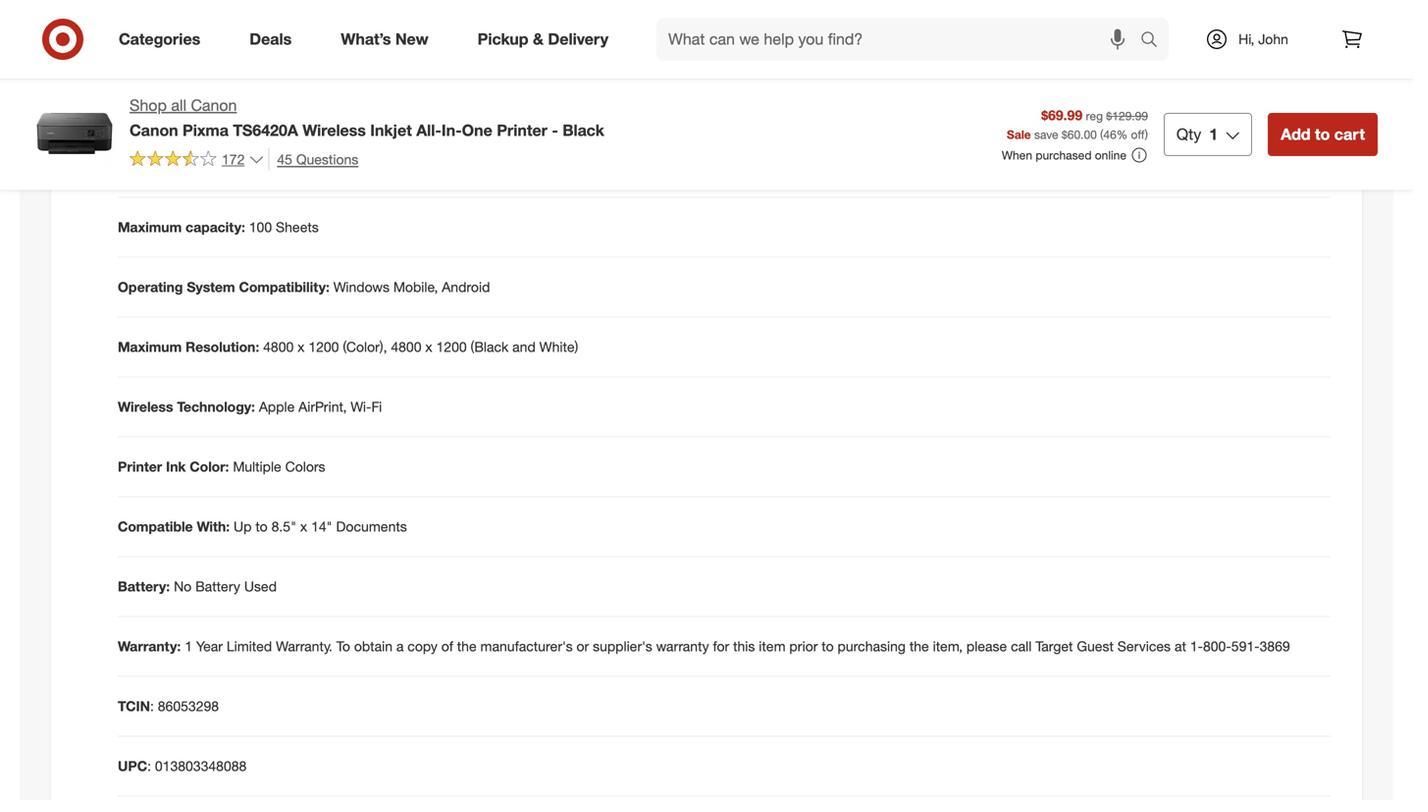 Task type: locate. For each thing, give the bounding box(es) containing it.
1 horizontal spatial 1
[[1210, 125, 1219, 144]]

new right condition:
[[266, 39, 294, 56]]

0 vertical spatial maximum
[[118, 219, 182, 236]]

pickup
[[478, 30, 529, 49]]

maximum for maximum resolution: 4800 x 1200 (color), 4800 x 1200 (black and white)
[[118, 338, 182, 356]]

1 1200 from the left
[[309, 338, 339, 356]]

60.00
[[1068, 127, 1097, 142]]

battery
[[195, 578, 240, 595]]

multiple
[[233, 458, 282, 475]]

(color),
[[343, 338, 387, 356]]

: for upc
[[147, 758, 151, 775]]

battery: no battery used
[[118, 578, 277, 595]]

)
[[1145, 127, 1149, 142]]

copy
[[408, 638, 438, 655]]

the
[[457, 638, 477, 655], [910, 638, 929, 655]]

canon down shop
[[130, 121, 178, 140]]

sheets
[[276, 219, 319, 236]]

1 for warranty:
[[185, 638, 192, 655]]

tcin
[[118, 698, 150, 715]]

1 vertical spatial maximum
[[118, 338, 182, 356]]

1 vertical spatial wireless
[[118, 398, 173, 415]]

1 horizontal spatial the
[[910, 638, 929, 655]]

45 questions link
[[268, 148, 359, 171]]

0 horizontal spatial printer
[[118, 458, 162, 475]]

a
[[397, 638, 404, 655]]

fi
[[372, 398, 382, 415]]

electronics up pixma
[[118, 99, 191, 116]]

3869
[[1260, 638, 1291, 655]]

add to cart button
[[1269, 113, 1378, 156]]

printer left -
[[497, 121, 548, 140]]

wireless up the ink at the bottom left of the page
[[118, 398, 173, 415]]

$
[[1062, 127, 1068, 142]]

0 vertical spatial :
[[150, 698, 154, 715]]

all
[[171, 96, 187, 115]]

x left 14"
[[300, 518, 307, 535]]

0 horizontal spatial to
[[256, 518, 268, 535]]

electronics up shop
[[118, 39, 191, 56]]

features:
[[195, 99, 256, 116]]

1 electronics from the top
[[118, 39, 191, 56]]

wireless inside shop all canon canon pixma ts6420a wireless inkjet all-in-one printer - black
[[303, 121, 366, 140]]

cart
[[1335, 125, 1366, 144]]

canon
[[191, 96, 237, 115], [130, 121, 178, 140]]

ink
[[166, 458, 186, 475]]

4800
[[263, 338, 294, 356], [391, 338, 422, 356]]

off
[[1131, 127, 1145, 142]]

1 the from the left
[[457, 638, 477, 655]]

0 horizontal spatial 1200
[[309, 338, 339, 356]]

upc : 013803348088
[[118, 758, 247, 775]]

type:
[[197, 159, 231, 176]]

printer
[[497, 121, 548, 140], [118, 458, 162, 475]]

apple
[[259, 398, 295, 415]]

the left item, at bottom right
[[910, 638, 929, 655]]

canon up pixma
[[191, 96, 237, 115]]

2 maximum from the top
[[118, 338, 182, 356]]

maximum up "operating"
[[118, 219, 182, 236]]

1 horizontal spatial 4800
[[391, 338, 422, 356]]

1 vertical spatial printer
[[118, 458, 162, 475]]

0 vertical spatial wireless
[[303, 121, 366, 140]]

0 vertical spatial electronics
[[118, 39, 191, 56]]

: left 013803348088
[[147, 758, 151, 775]]

1 horizontal spatial printer
[[497, 121, 548, 140]]

in-
[[442, 121, 462, 140]]

0 vertical spatial to
[[1316, 125, 1331, 144]]

1 vertical spatial to
[[256, 518, 268, 535]]

1 vertical spatial :
[[147, 758, 151, 775]]

to right prior
[[822, 638, 834, 655]]

for
[[713, 638, 730, 655]]

0 horizontal spatial 1
[[185, 638, 192, 655]]

image of canon pixma ts6420a wireless inkjet all-in-one printer - black image
[[35, 94, 114, 173]]

0 vertical spatial 1
[[1210, 125, 1219, 144]]

the right the of
[[457, 638, 477, 655]]

1 horizontal spatial wireless
[[303, 121, 366, 140]]

45 questions
[[277, 151, 359, 168]]

1 4800 from the left
[[263, 338, 294, 356]]

to inside button
[[1316, 125, 1331, 144]]

1 left year on the bottom left of page
[[185, 638, 192, 655]]

tcin : 86053298
[[118, 698, 219, 715]]

wireless up questions
[[303, 121, 366, 140]]

0 vertical spatial printer
[[497, 121, 548, 140]]

capacity:
[[186, 219, 245, 236]]

1 right qty
[[1210, 125, 1219, 144]]

1200 left (color),
[[309, 338, 339, 356]]

x down the operating system compatibility: windows mobile, android
[[298, 338, 305, 356]]

warranty: 1 year limited warranty. to obtain a copy of the manufacturer's or supplier's warranty for this item prior to purchasing the item, please call target guest services at 1-800-591-3869
[[118, 638, 1291, 655]]

4800 right resolution:
[[263, 338, 294, 356]]

electronics
[[118, 39, 191, 56], [118, 99, 191, 116]]

add to cart
[[1281, 125, 1366, 144]]

172 link
[[130, 148, 264, 172]]

: for tcin
[[150, 698, 154, 715]]

with:
[[197, 518, 230, 535]]

purchasing
[[838, 638, 906, 655]]

1200
[[309, 338, 339, 356], [436, 338, 467, 356]]

condition:
[[195, 39, 262, 56]]

colors
[[285, 458, 326, 475]]

1 maximum from the top
[[118, 219, 182, 236]]

manufacturer's
[[481, 638, 573, 655]]

$129.99
[[1107, 108, 1149, 123]]

delivery
[[548, 30, 609, 49]]

2 vertical spatial to
[[822, 638, 834, 655]]

1 horizontal spatial canon
[[191, 96, 237, 115]]

printer left the ink at the bottom left of the page
[[118, 458, 162, 475]]

operating
[[118, 278, 183, 296]]

0 horizontal spatial the
[[457, 638, 477, 655]]

at
[[1175, 638, 1187, 655]]

86053298
[[158, 698, 219, 715]]

deals
[[250, 30, 292, 49]]

0 horizontal spatial 4800
[[263, 338, 294, 356]]

windows
[[334, 278, 390, 296]]

new
[[396, 30, 429, 49], [266, 39, 294, 56]]

: left 86053298
[[150, 698, 154, 715]]

maximum capacity: 100 sheets
[[118, 219, 319, 236]]

warranty.
[[276, 638, 333, 655]]

warranty:
[[118, 638, 181, 655]]

1 horizontal spatial 1200
[[436, 338, 467, 356]]

maximum down "operating"
[[118, 338, 182, 356]]

1 vertical spatial electronics
[[118, 99, 191, 116]]

0 horizontal spatial new
[[266, 39, 294, 56]]

shop
[[130, 96, 167, 115]]

qty
[[1177, 125, 1202, 144]]

0 vertical spatial canon
[[191, 96, 237, 115]]

0 horizontal spatial canon
[[130, 121, 178, 140]]

search
[[1132, 31, 1179, 51]]

1200 left "(black"
[[436, 338, 467, 356]]

new inside what's new link
[[396, 30, 429, 49]]

electronics for electronics condition: new
[[118, 39, 191, 56]]

2 1200 from the left
[[436, 338, 467, 356]]

online
[[1095, 148, 1127, 162]]

0 horizontal spatial wireless
[[118, 398, 173, 415]]

2 horizontal spatial to
[[1316, 125, 1331, 144]]

color:
[[190, 458, 229, 475]]

2 electronics from the top
[[118, 99, 191, 116]]

save
[[1035, 127, 1059, 142]]

new right what's
[[396, 30, 429, 49]]

4800 right (color),
[[391, 338, 422, 356]]

to right add at the top of page
[[1316, 125, 1331, 144]]

1 for qty
[[1210, 125, 1219, 144]]

to right up
[[256, 518, 268, 535]]

inkjet
[[370, 121, 412, 140]]

1 horizontal spatial new
[[396, 30, 429, 49]]

1 vertical spatial 1
[[185, 638, 192, 655]]



Task type: vqa. For each thing, say whether or not it's contained in the screenshot.
Documents at the left of the page
yes



Task type: describe. For each thing, give the bounding box(es) containing it.
connection
[[118, 159, 193, 176]]

maximum resolution: 4800 x 1200 (color), 4800 x 1200 (black and white)
[[118, 338, 579, 356]]

obtain
[[354, 638, 393, 655]]

this
[[733, 638, 755, 655]]

8.5"
[[272, 518, 297, 535]]

search button
[[1132, 18, 1179, 65]]

591-
[[1232, 638, 1260, 655]]

to
[[336, 638, 350, 655]]

electronics features:
[[118, 99, 256, 116]]

battery:
[[118, 578, 170, 595]]

categories link
[[102, 18, 225, 61]]

and
[[513, 338, 536, 356]]

resolution:
[[186, 338, 259, 356]]

services
[[1118, 638, 1171, 655]]

reg
[[1086, 108, 1103, 123]]

what's
[[341, 30, 391, 49]]

pixma
[[183, 121, 229, 140]]

-
[[552, 121, 558, 140]]

x left "(black"
[[425, 338, 433, 356]]

black
[[563, 121, 605, 140]]

013803348088
[[155, 758, 247, 775]]

qty 1
[[1177, 125, 1219, 144]]

compatible
[[118, 518, 193, 535]]

john
[[1259, 30, 1289, 48]]

item,
[[933, 638, 963, 655]]

android
[[442, 278, 490, 296]]

1 vertical spatial canon
[[130, 121, 178, 140]]

no
[[174, 578, 192, 595]]

questions
[[296, 151, 359, 168]]

2 4800 from the left
[[391, 338, 422, 356]]

what's new
[[341, 30, 429, 49]]

2 the from the left
[[910, 638, 929, 655]]

46
[[1104, 127, 1117, 142]]

up
[[234, 518, 252, 535]]

technology:
[[177, 398, 255, 415]]

$69.99 reg $129.99 sale save $ 60.00 ( 46 % off )
[[1007, 106, 1149, 142]]

documents
[[336, 518, 407, 535]]

deals link
[[233, 18, 316, 61]]

1 horizontal spatial to
[[822, 638, 834, 655]]

maximum for maximum capacity: 100 sheets
[[118, 219, 182, 236]]

purchased
[[1036, 148, 1092, 162]]

item
[[759, 638, 786, 655]]

electronics condition: new
[[118, 39, 294, 56]]

shop all canon canon pixma ts6420a wireless inkjet all-in-one printer - black
[[130, 96, 605, 140]]

%
[[1117, 127, 1128, 142]]

wi-
[[351, 398, 372, 415]]

electronics for electronics features:
[[118, 99, 191, 116]]

pickup & delivery
[[478, 30, 609, 49]]

800-
[[1204, 638, 1232, 655]]

(
[[1101, 127, 1104, 142]]

pickup & delivery link
[[461, 18, 633, 61]]

guest
[[1077, 638, 1114, 655]]

printer ink color: multiple colors
[[118, 458, 326, 475]]

used
[[244, 578, 277, 595]]

sale
[[1007, 127, 1031, 142]]

call
[[1011, 638, 1032, 655]]

printer inside shop all canon canon pixma ts6420a wireless inkjet all-in-one printer - black
[[497, 121, 548, 140]]

compatibility:
[[239, 278, 330, 296]]

system
[[187, 278, 235, 296]]

connection type: usb
[[118, 159, 263, 176]]

supplier's
[[593, 638, 653, 655]]

or
[[577, 638, 589, 655]]

add
[[1281, 125, 1311, 144]]

usb
[[235, 159, 263, 176]]

operating system compatibility: windows mobile, android
[[118, 278, 490, 296]]

white)
[[540, 338, 579, 356]]

warranty
[[656, 638, 709, 655]]

hi,
[[1239, 30, 1255, 48]]

wireless technology: apple airprint, wi-fi
[[118, 398, 382, 415]]

100
[[249, 219, 272, 236]]

of
[[442, 638, 453, 655]]

upc
[[118, 758, 147, 775]]

172
[[222, 150, 245, 168]]

one
[[462, 121, 493, 140]]

compatible with: up to 8.5" x 14" documents
[[118, 518, 407, 535]]

$69.99
[[1042, 106, 1083, 124]]

categories
[[119, 30, 200, 49]]

&
[[533, 30, 544, 49]]

target
[[1036, 638, 1074, 655]]

14"
[[311, 518, 332, 535]]

prior
[[790, 638, 818, 655]]

hi, john
[[1239, 30, 1289, 48]]

What can we help you find? suggestions appear below search field
[[657, 18, 1146, 61]]



